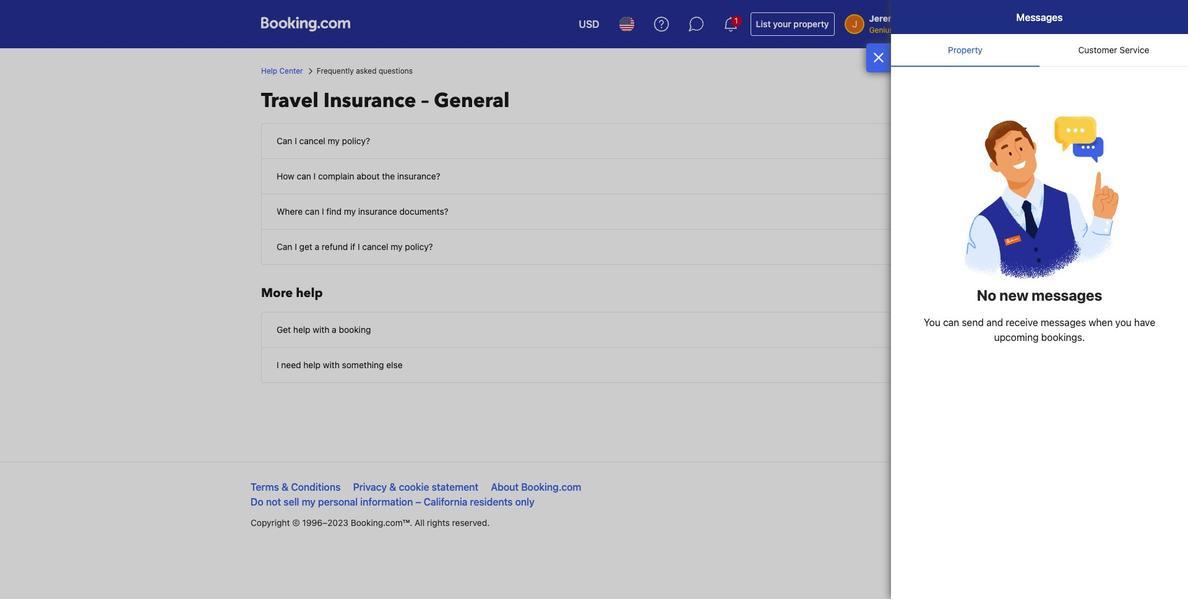 Task type: locate. For each thing, give the bounding box(es) containing it.
0 vertical spatial a
[[315, 242, 320, 252]]

policy? up how can i complain about the insurance?
[[342, 136, 370, 146]]

1 can from the top
[[277, 136, 293, 146]]

rights
[[427, 518, 450, 528]]

can left find
[[305, 206, 320, 217]]

a right the get
[[315, 242, 320, 252]]

can up how
[[277, 136, 293, 146]]

& up sell
[[282, 482, 289, 493]]

1 vertical spatial –
[[416, 497, 422, 508]]

1 vertical spatial policy?
[[405, 242, 433, 252]]

about booking.com link
[[491, 482, 582, 493]]

can inside button
[[277, 242, 293, 252]]

a for refund
[[315, 242, 320, 252]]

0 vertical spatial policy?
[[342, 136, 370, 146]]

statement
[[432, 482, 479, 493]]

cancel up 'complain' on the top of the page
[[299, 136, 326, 146]]

help center
[[261, 66, 303, 76]]

conditions
[[291, 482, 341, 493]]

jeremy miller genius level 1
[[870, 13, 928, 35]]

sell
[[284, 497, 299, 508]]

booking.com online hotel reservations image
[[261, 17, 350, 32]]

can
[[297, 171, 311, 181], [305, 206, 320, 217]]

information
[[361, 497, 413, 508]]

can right how
[[297, 171, 311, 181]]

1 vertical spatial can
[[305, 206, 320, 217]]

documents?
[[400, 206, 449, 217]]

terms & conditions
[[251, 482, 341, 493]]

0 horizontal spatial a
[[315, 242, 320, 252]]

if
[[350, 242, 356, 252]]

not
[[266, 497, 281, 508]]

genius
[[870, 25, 894, 35]]

& for terms
[[282, 482, 289, 493]]

– down "privacy & cookie statement"
[[416, 497, 422, 508]]

get help with a booking
[[277, 324, 371, 335]]

1 horizontal spatial cancel
[[362, 242, 389, 252]]

list your property
[[757, 19, 830, 29]]

i inside "button"
[[295, 136, 297, 146]]

reserved.
[[452, 518, 490, 528]]

help right get
[[293, 324, 311, 335]]

i down travel
[[295, 136, 297, 146]]

asked
[[356, 66, 377, 76]]

1 vertical spatial cancel
[[362, 242, 389, 252]]

help for more
[[296, 285, 323, 302]]

my inside about booking.com do not sell my personal information – california residents only
[[302, 497, 316, 508]]

policy? inside "button"
[[342, 136, 370, 146]]

& for privacy
[[390, 482, 397, 493]]

refund
[[322, 242, 348, 252]]

center
[[280, 66, 303, 76]]

i left 'complain' on the top of the page
[[314, 171, 316, 181]]

0 vertical spatial can
[[297, 171, 311, 181]]

a
[[315, 242, 320, 252], [332, 324, 337, 335]]

can inside button
[[297, 171, 311, 181]]

privacy
[[353, 482, 387, 493]]

with
[[313, 324, 330, 335], [323, 360, 340, 370]]

list
[[757, 19, 771, 29]]

0 horizontal spatial policy?
[[342, 136, 370, 146]]

insurance
[[324, 87, 416, 115]]

1 vertical spatial help
[[293, 324, 311, 335]]

1 horizontal spatial a
[[332, 324, 337, 335]]

where
[[277, 206, 303, 217]]

help right more
[[296, 285, 323, 302]]

copyright © 1996–2023 booking.com™. all rights reserved.
[[251, 518, 490, 528]]

0 horizontal spatial &
[[282, 482, 289, 493]]

0 vertical spatial help
[[296, 285, 323, 302]]

0 vertical spatial with
[[313, 324, 330, 335]]

usd
[[579, 19, 600, 30]]

can left the get
[[277, 242, 293, 252]]

–
[[421, 87, 429, 115], [416, 497, 422, 508]]

1 vertical spatial a
[[332, 324, 337, 335]]

usd button
[[572, 9, 607, 39]]

help right need
[[304, 360, 321, 370]]

general
[[434, 87, 510, 115]]

how can i complain about the insurance?
[[277, 171, 441, 181]]

1
[[916, 25, 920, 35]]

how
[[277, 171, 295, 181]]

i
[[295, 136, 297, 146], [314, 171, 316, 181], [322, 206, 324, 217], [295, 242, 297, 252], [358, 242, 360, 252], [277, 360, 279, 370]]

close image
[[874, 53, 885, 63]]

0 vertical spatial –
[[421, 87, 429, 115]]

0 vertical spatial can
[[277, 136, 293, 146]]

your
[[774, 19, 792, 29]]

help
[[296, 285, 323, 302], [293, 324, 311, 335], [304, 360, 321, 370]]

i right if
[[358, 242, 360, 252]]

©
[[292, 518, 300, 528]]

insurance?
[[397, 171, 441, 181]]

my inside "button"
[[328, 136, 340, 146]]

1 & from the left
[[282, 482, 289, 493]]

personal
[[318, 497, 358, 508]]

with left booking
[[313, 324, 330, 335]]

do
[[251, 497, 264, 508]]

i inside button
[[314, 171, 316, 181]]

can inside button
[[305, 206, 320, 217]]

1 horizontal spatial &
[[390, 482, 397, 493]]

something
[[342, 360, 384, 370]]

1 horizontal spatial policy?
[[405, 242, 433, 252]]

can
[[277, 136, 293, 146], [277, 242, 293, 252]]

my down the conditions
[[302, 497, 316, 508]]

find
[[327, 206, 342, 217]]

2 can from the top
[[277, 242, 293, 252]]

– left general
[[421, 87, 429, 115]]

help
[[261, 66, 277, 76]]

i left the get
[[295, 242, 297, 252]]

&
[[282, 482, 289, 493], [390, 482, 397, 493]]

policy? down documents?
[[405, 242, 433, 252]]

1 vertical spatial can
[[277, 242, 293, 252]]

a left booking
[[332, 324, 337, 335]]

i left find
[[322, 206, 324, 217]]

help center button
[[261, 66, 303, 77]]

california
[[424, 497, 468, 508]]

1996–2023
[[302, 518, 349, 528]]

can for can i get a refund if i cancel my policy?
[[277, 242, 293, 252]]

more help
[[261, 285, 323, 302]]

1 vertical spatial with
[[323, 360, 340, 370]]

cancel
[[299, 136, 326, 146], [362, 242, 389, 252]]

my
[[328, 136, 340, 146], [344, 206, 356, 217], [391, 242, 403, 252], [302, 497, 316, 508]]

i need help with something else button
[[262, 348, 927, 383]]

my up 'complain' on the top of the page
[[328, 136, 340, 146]]

cookie
[[399, 482, 429, 493]]

how can i complain about the insurance? button
[[262, 159, 927, 194]]

cancel right if
[[362, 242, 389, 252]]

& up do not sell my personal information – california residents only link
[[390, 482, 397, 493]]

else
[[387, 360, 403, 370]]

can i get a refund if i cancel my policy?
[[277, 242, 433, 252]]

0 horizontal spatial cancel
[[299, 136, 326, 146]]

can inside "button"
[[277, 136, 293, 146]]

policy?
[[342, 136, 370, 146], [405, 242, 433, 252]]

privacy & cookie statement
[[353, 482, 479, 493]]

questions
[[379, 66, 413, 76]]

only
[[516, 497, 535, 508]]

insurance
[[358, 206, 397, 217]]

about
[[357, 171, 380, 181]]

copyright
[[251, 518, 290, 528]]

2 & from the left
[[390, 482, 397, 493]]

0 vertical spatial cancel
[[299, 136, 326, 146]]

with left something
[[323, 360, 340, 370]]



Task type: describe. For each thing, give the bounding box(es) containing it.
all
[[415, 518, 425, 528]]

booking
[[339, 324, 371, 335]]

travel
[[261, 87, 319, 115]]

residents
[[470, 497, 513, 508]]

a for booking
[[332, 324, 337, 335]]

property
[[794, 19, 830, 29]]

– inside about booking.com do not sell my personal information – california residents only
[[416, 497, 422, 508]]

list your property link
[[751, 12, 835, 36]]

can for can i cancel my policy?
[[277, 136, 293, 146]]

can i cancel my policy? button
[[262, 124, 927, 159]]

cancel inside can i cancel my policy? "button"
[[299, 136, 326, 146]]

my down insurance
[[391, 242, 403, 252]]

level
[[896, 25, 914, 35]]

travel insurance – general
[[261, 87, 510, 115]]

booking.com™.
[[351, 518, 413, 528]]

can i cancel my policy?
[[277, 136, 370, 146]]

get
[[277, 324, 291, 335]]

more
[[261, 285, 293, 302]]

i need help with something else
[[277, 360, 403, 370]]

about
[[491, 482, 519, 493]]

need
[[281, 360, 301, 370]]

where can i find my insurance documents?
[[277, 206, 449, 217]]

the
[[382, 171, 395, 181]]

cancel inside can i get a refund if i cancel my policy? button
[[362, 242, 389, 252]]

with inside get help with a booking button
[[313, 324, 330, 335]]

booking.com
[[522, 482, 582, 493]]

i left need
[[277, 360, 279, 370]]

privacy & cookie statement link
[[353, 482, 479, 493]]

terms
[[251, 482, 279, 493]]

terms & conditions link
[[251, 482, 341, 493]]

where can i find my insurance documents? button
[[262, 194, 927, 230]]

jeremy
[[870, 13, 902, 24]]

2 vertical spatial help
[[304, 360, 321, 370]]

my right find
[[344, 206, 356, 217]]

can i get a refund if i cancel my policy? button
[[262, 230, 927, 264]]

get
[[299, 242, 313, 252]]

complain
[[318, 171, 355, 181]]

do not sell my personal information – california residents only link
[[251, 497, 535, 508]]

help for get
[[293, 324, 311, 335]]

about booking.com do not sell my personal information – california residents only
[[251, 482, 582, 508]]

frequently
[[317, 66, 354, 76]]

miller
[[904, 13, 928, 24]]

can for how
[[297, 171, 311, 181]]

get help with a booking button
[[262, 313, 927, 348]]

policy? inside button
[[405, 242, 433, 252]]

can for where
[[305, 206, 320, 217]]

with inside i need help with something else button
[[323, 360, 340, 370]]

frequently asked questions
[[317, 66, 413, 76]]



Task type: vqa. For each thing, say whether or not it's contained in the screenshot.
1st Can from the bottom of the page
yes



